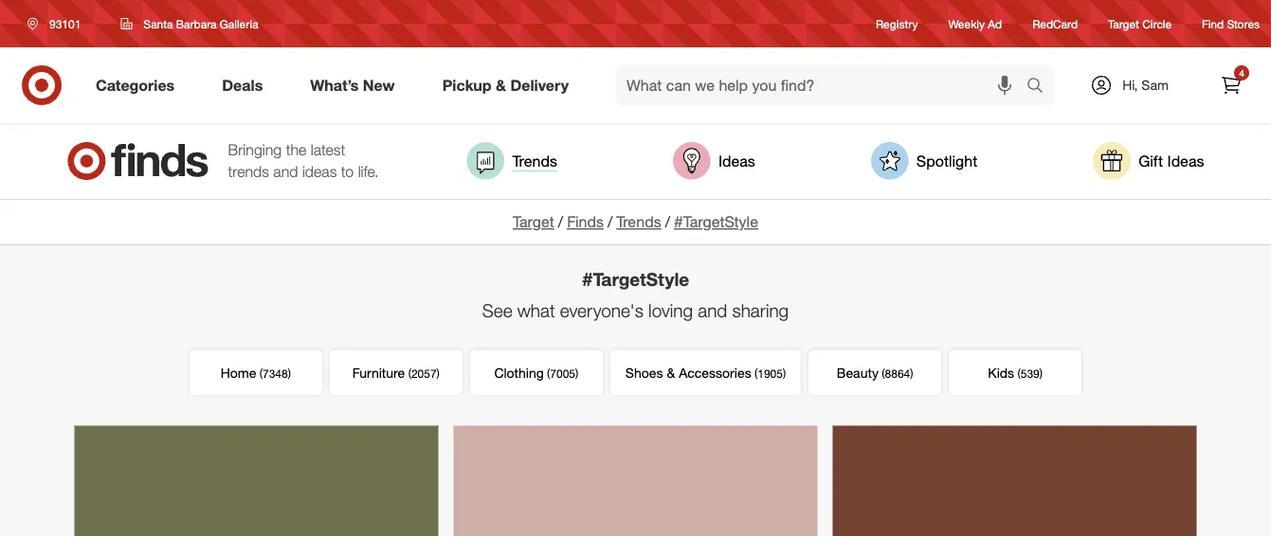 Task type: describe. For each thing, give the bounding box(es) containing it.
( for clothing
[[547, 367, 550, 381]]

1 vertical spatial #targetstyle
[[582, 268, 690, 290]]

) for clothing
[[576, 367, 579, 381]]

ideas link
[[673, 142, 756, 180]]

delivery
[[511, 76, 569, 94]]

finds
[[567, 213, 604, 231]]

what's new link
[[294, 64, 419, 106]]

and for trends
[[273, 163, 298, 181]]

7348
[[263, 367, 288, 381]]

home ( 7348 )
[[221, 365, 291, 381]]

clothing ( 7005 )
[[494, 365, 579, 381]]

bringing the latest trends and ideas to life.
[[228, 141, 379, 181]]

stores
[[1228, 17, 1260, 31]]

what
[[518, 300, 555, 322]]

hi, sam
[[1123, 77, 1169, 93]]

target / finds / trends / #targetstyle
[[513, 213, 759, 231]]

0 vertical spatial trends link
[[467, 142, 558, 180]]

ad
[[988, 17, 1003, 31]]

( for home
[[260, 367, 263, 381]]

to
[[341, 163, 354, 181]]

what's new
[[310, 76, 395, 94]]

sam
[[1142, 77, 1169, 93]]

see
[[483, 300, 513, 322]]

target finds image
[[67, 142, 209, 180]]

new
[[363, 76, 395, 94]]

what's
[[310, 76, 359, 94]]

see what everyone's loving and sharing
[[483, 300, 789, 322]]

( for kids
[[1018, 367, 1021, 381]]

1 vertical spatial trends link
[[617, 213, 662, 231]]

search
[[1019, 78, 1064, 96]]

2 ideas from the left
[[1168, 152, 1205, 170]]

sharing
[[733, 300, 789, 322]]

pickup & delivery
[[443, 76, 569, 94]]

redcard link
[[1033, 16, 1078, 32]]

( inside shoes & accessories ( 1905 )
[[755, 367, 758, 381]]

ideas
[[302, 163, 337, 181]]

target for target circle
[[1109, 17, 1140, 31]]

pickup & delivery link
[[426, 64, 593, 106]]

galleria
[[220, 17, 259, 31]]

1905
[[758, 367, 783, 381]]

find
[[1203, 17, 1224, 31]]

loving
[[649, 300, 693, 322]]

bringing
[[228, 141, 282, 159]]

2 / from the left
[[608, 213, 613, 231]]

0 vertical spatial #targetstyle
[[674, 213, 759, 231]]

7005
[[550, 367, 576, 381]]

) for furniture
[[437, 367, 440, 381]]

target circle
[[1109, 17, 1172, 31]]

4 link
[[1211, 64, 1253, 106]]

beauty
[[837, 365, 879, 381]]

pickup
[[443, 76, 492, 94]]

home
[[221, 365, 256, 381]]

93101 button
[[15, 7, 101, 41]]

0 vertical spatial trends
[[513, 152, 558, 170]]

539
[[1021, 367, 1040, 381]]

3 / from the left
[[665, 213, 671, 231]]

categories link
[[80, 64, 198, 106]]

accessories
[[679, 365, 752, 381]]

life.
[[358, 163, 379, 181]]



Task type: vqa. For each thing, say whether or not it's contained in the screenshot.
'SEASON' at the left
no



Task type: locate. For each thing, give the bounding box(es) containing it.
( right furniture
[[408, 367, 411, 381]]

find stores
[[1203, 17, 1260, 31]]

target link
[[513, 213, 555, 231]]

1 vertical spatial &
[[667, 365, 675, 381]]

1 horizontal spatial target
[[1109, 17, 1140, 31]]

santa barbara galleria button
[[108, 7, 271, 41]]

1 vertical spatial target
[[513, 213, 555, 231]]

0 horizontal spatial trends
[[513, 152, 558, 170]]

gift
[[1139, 152, 1164, 170]]

6 ( from the left
[[1018, 367, 1021, 381]]

/
[[558, 213, 563, 231], [608, 213, 613, 231], [665, 213, 671, 231]]

latest
[[311, 141, 345, 159]]

0 horizontal spatial trends link
[[467, 142, 558, 180]]

and
[[273, 163, 298, 181], [698, 300, 728, 322]]

( inside beauty ( 8864 )
[[882, 367, 885, 381]]

registry
[[876, 17, 919, 31]]

search button
[[1019, 64, 1064, 110]]

) inside kids ( 539 )
[[1040, 367, 1043, 381]]

) right kids
[[1040, 367, 1043, 381]]

4
[[1240, 67, 1245, 79]]

#targetstyle link
[[674, 213, 759, 231]]

)
[[288, 367, 291, 381], [437, 367, 440, 381], [576, 367, 579, 381], [783, 367, 786, 381], [911, 367, 914, 381], [1040, 367, 1043, 381]]

1 ideas from the left
[[719, 152, 756, 170]]

trends right finds
[[617, 213, 662, 231]]

redcard
[[1033, 17, 1078, 31]]

& right pickup
[[496, 76, 506, 94]]

3 ( from the left
[[547, 367, 550, 381]]

1 horizontal spatial and
[[698, 300, 728, 322]]

santa barbara galleria
[[144, 17, 259, 31]]

1 horizontal spatial /
[[608, 213, 613, 231]]

1 vertical spatial trends
[[617, 213, 662, 231]]

trends link right finds
[[617, 213, 662, 231]]

( right accessories
[[755, 367, 758, 381]]

2057
[[411, 367, 437, 381]]

weekly ad link
[[949, 16, 1003, 32]]

gift ideas link
[[1094, 142, 1205, 180]]

( right clothing on the left
[[547, 367, 550, 381]]

( for furniture
[[408, 367, 411, 381]]

( right beauty
[[882, 367, 885, 381]]

) right clothing on the left
[[576, 367, 579, 381]]

(
[[260, 367, 263, 381], [408, 367, 411, 381], [547, 367, 550, 381], [755, 367, 758, 381], [882, 367, 885, 381], [1018, 367, 1021, 381]]

2 horizontal spatial /
[[665, 213, 671, 231]]

0 vertical spatial &
[[496, 76, 506, 94]]

#targetstyle up see what everyone's loving and sharing
[[582, 268, 690, 290]]

) down sharing
[[783, 367, 786, 381]]

target
[[1109, 17, 1140, 31], [513, 213, 555, 231]]

target circle link
[[1109, 16, 1172, 32]]

( inside clothing ( 7005 )
[[547, 367, 550, 381]]

1 / from the left
[[558, 213, 563, 231]]

hi,
[[1123, 77, 1138, 93]]

6 ) from the left
[[1040, 367, 1043, 381]]

spotlight
[[917, 152, 978, 170]]

5 ( from the left
[[882, 367, 885, 381]]

trends link
[[467, 142, 558, 180], [617, 213, 662, 231]]

beauty ( 8864 )
[[837, 365, 914, 381]]

) for kids
[[1040, 367, 1043, 381]]

0 horizontal spatial and
[[273, 163, 298, 181]]

( right home
[[260, 367, 263, 381]]

the
[[286, 141, 307, 159]]

target inside "link"
[[1109, 17, 1140, 31]]

trends up target "link"
[[513, 152, 558, 170]]

0 horizontal spatial &
[[496, 76, 506, 94]]

8864
[[885, 367, 911, 381]]

2 ( from the left
[[408, 367, 411, 381]]

and down the
[[273, 163, 298, 181]]

#targetstyle
[[674, 213, 759, 231], [582, 268, 690, 290]]

finds link
[[567, 213, 604, 231]]

1 ) from the left
[[288, 367, 291, 381]]

santa
[[144, 17, 173, 31]]

kids ( 539 )
[[989, 365, 1043, 381]]

4 ( from the left
[[755, 367, 758, 381]]

) inside furniture ( 2057 )
[[437, 367, 440, 381]]

3 ) from the left
[[576, 367, 579, 381]]

and inside 'bringing the latest trends and ideas to life.'
[[273, 163, 298, 181]]

ideas up #targetstyle link
[[719, 152, 756, 170]]

everyone's
[[560, 300, 644, 322]]

) right beauty
[[911, 367, 914, 381]]

deals
[[222, 76, 263, 94]]

What can we help you find? suggestions appear below search field
[[616, 64, 1032, 106]]

/ left #targetstyle link
[[665, 213, 671, 231]]

0 vertical spatial target
[[1109, 17, 1140, 31]]

) inside beauty ( 8864 )
[[911, 367, 914, 381]]

circle
[[1143, 17, 1172, 31]]

1 horizontal spatial ideas
[[1168, 152, 1205, 170]]

93101
[[49, 17, 81, 31]]

) inside home ( 7348 )
[[288, 367, 291, 381]]

and for loving
[[698, 300, 728, 322]]

shoes
[[626, 365, 663, 381]]

1 horizontal spatial &
[[667, 365, 675, 381]]

) inside shoes & accessories ( 1905 )
[[783, 367, 786, 381]]

trends link up target "link"
[[467, 142, 558, 180]]

1 ( from the left
[[260, 367, 263, 381]]

trends
[[513, 152, 558, 170], [617, 213, 662, 231]]

0 horizontal spatial ideas
[[719, 152, 756, 170]]

clothing
[[494, 365, 544, 381]]

2 ) from the left
[[437, 367, 440, 381]]

spotlight link
[[871, 142, 978, 180]]

( inside furniture ( 2057 )
[[408, 367, 411, 381]]

( inside kids ( 539 )
[[1018, 367, 1021, 381]]

gift ideas
[[1139, 152, 1205, 170]]

target left the circle
[[1109, 17, 1140, 31]]

furniture
[[353, 365, 405, 381]]

4 ) from the left
[[783, 367, 786, 381]]

target for target / finds / trends / #targetstyle
[[513, 213, 555, 231]]

( inside home ( 7348 )
[[260, 367, 263, 381]]

ideas right gift
[[1168, 152, 1205, 170]]

deals link
[[206, 64, 287, 106]]

trends
[[228, 163, 269, 181]]

weekly ad
[[949, 17, 1003, 31]]

0 horizontal spatial /
[[558, 213, 563, 231]]

& for delivery
[[496, 76, 506, 94]]

weekly
[[949, 17, 985, 31]]

) right home
[[288, 367, 291, 381]]

) for home
[[288, 367, 291, 381]]

) inside clothing ( 7005 )
[[576, 367, 579, 381]]

) for beauty
[[911, 367, 914, 381]]

ideas
[[719, 152, 756, 170], [1168, 152, 1205, 170]]

shoes & accessories ( 1905 )
[[626, 365, 786, 381]]

5 ) from the left
[[911, 367, 914, 381]]

and right loving
[[698, 300, 728, 322]]

& for accessories
[[667, 365, 675, 381]]

& right shoes at the bottom of page
[[667, 365, 675, 381]]

( right kids
[[1018, 367, 1021, 381]]

&
[[496, 76, 506, 94], [667, 365, 675, 381]]

categories
[[96, 76, 175, 94]]

/ left finds link
[[558, 213, 563, 231]]

find stores link
[[1203, 16, 1260, 32]]

/ right finds link
[[608, 213, 613, 231]]

kids
[[989, 365, 1015, 381]]

0 horizontal spatial target
[[513, 213, 555, 231]]

( for beauty
[[882, 367, 885, 381]]

1 horizontal spatial trends
[[617, 213, 662, 231]]

1 horizontal spatial trends link
[[617, 213, 662, 231]]

registry link
[[876, 16, 919, 32]]

target left finds
[[513, 213, 555, 231]]

1 vertical spatial and
[[698, 300, 728, 322]]

barbara
[[176, 17, 217, 31]]

0 vertical spatial and
[[273, 163, 298, 181]]

#targetstyle down ideas link
[[674, 213, 759, 231]]

) right furniture
[[437, 367, 440, 381]]

furniture ( 2057 )
[[353, 365, 440, 381]]



